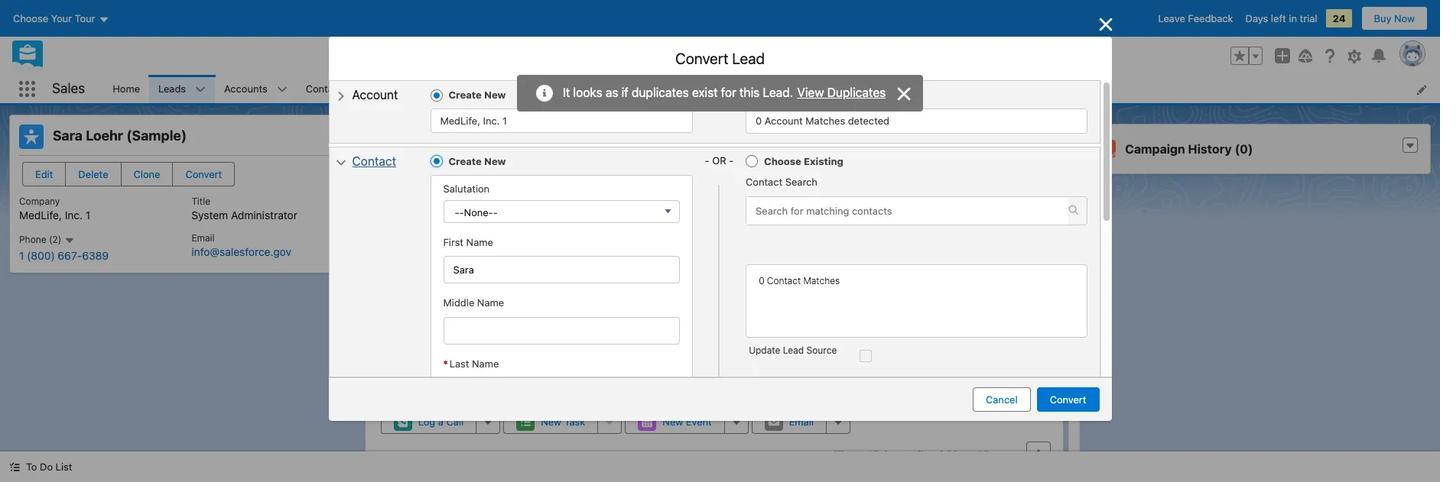 Task type: describe. For each thing, give the bounding box(es) containing it.
make
[[730, 272, 755, 284]]

dashboards
[[631, 82, 686, 95]]

2 horizontal spatial text default image
[[1068, 205, 1079, 216]]

list
[[56, 461, 72, 473]]

quotes list item
[[790, 75, 862, 103]]

you
[[730, 287, 747, 300]]

quotes
[[799, 82, 833, 95]]

sara loehr (sample)
[[53, 128, 187, 144]]

in
[[1289, 12, 1297, 24]]

save
[[730, 257, 753, 269]]

filters:
[[833, 449, 864, 461]]

do
[[40, 461, 53, 473]]

task
[[564, 416, 585, 429]]

working
[[450, 167, 491, 179]]

sara
[[53, 128, 83, 144]]

name for middle name
[[477, 297, 504, 309]]

quotes link
[[790, 75, 842, 103]]

0 contact matches
[[759, 275, 840, 287]]

filters: all time • all activities • all types
[[833, 449, 1017, 461]]

1 inside company medlife, inc. 1
[[86, 209, 90, 222]]

*
[[443, 358, 448, 370]]

inc. inside company medlife, inc. 1
[[65, 209, 83, 222]]

leave feedback
[[1158, 12, 1233, 24]]

a inside save their contact information to the lead record make a plan for your outreach (for example, how many times will you reach out? what's your pitch?)
[[758, 272, 763, 284]]

email button
[[752, 410, 827, 435]]

outreach
[[829, 272, 871, 284]]

new event button
[[625, 410, 725, 435]]

choose for contact
[[764, 155, 801, 167]]

pitch?)
[[862, 287, 895, 300]]

medlife, inside company medlife, inc. 1
[[19, 209, 62, 222]]

for inside info alert dialog
[[721, 86, 736, 100]]

reports
[[725, 82, 761, 95]]

edit inside edit button
[[35, 168, 53, 181]]

matches for contact
[[803, 275, 840, 287]]

choose existing for account
[[764, 89, 844, 101]]

clone button
[[121, 162, 173, 187]]

view duplicates link
[[797, 85, 887, 100]]

types
[[992, 449, 1017, 461]]

calendar list item
[[478, 75, 558, 103]]

accounts
[[224, 82, 267, 95]]

guidance for success
[[711, 197, 826, 210]]

choose for account
[[764, 89, 801, 101]]

company medlife, inc. 1
[[19, 196, 90, 222]]

log a call
[[418, 416, 464, 429]]

system inside title system administrator
[[192, 209, 228, 222]]

qualify
[[711, 227, 746, 238]]

calendar link
[[478, 75, 538, 103]]

0 for 0 account matches detected
[[756, 115, 762, 127]]

edit button
[[22, 162, 66, 187]]

system administrator
[[381, 243, 487, 256]]

contact for contact search
[[746, 176, 783, 188]]

will
[[1022, 272, 1037, 284]]

opportunities
[[386, 82, 449, 95]]

inc. inside button
[[483, 115, 500, 127]]

middle
[[443, 297, 474, 309]]

new left event
[[663, 416, 683, 429]]

leads.
[[801, 227, 830, 238]]

2 create new from the top
[[449, 155, 506, 167]]

name for last name
[[472, 358, 499, 370]]

status : working
[[411, 167, 491, 179]]

qualify promising leads.
[[711, 227, 830, 238]]

promising
[[749, 227, 798, 238]]

new up "medlife, inc. 1" on the left of page
[[484, 89, 506, 101]]

update lead source
[[749, 345, 837, 357]]

status
[[411, 167, 444, 179]]

the
[[887, 257, 903, 269]]

3 all from the left
[[977, 449, 989, 461]]

lead inside info alert dialog
[[763, 86, 790, 100]]

clone
[[134, 168, 160, 181]]

dashboards list item
[[622, 75, 716, 103]]

left
[[1271, 12, 1286, 24]]

1 (800) 667-6389 link
[[19, 249, 109, 262]]

1 horizontal spatial edit
[[684, 199, 702, 210]]

existing for contact
[[804, 155, 844, 167]]

save their contact information to the lead record make a plan for your outreach (for example, how many times will you reach out? what's your pitch?)
[[730, 257, 1037, 300]]

lead for update
[[783, 345, 804, 357]]

buy now
[[1374, 12, 1415, 24]]

duplicates
[[632, 86, 689, 100]]

0 vertical spatial convert
[[675, 50, 728, 67]]

to do list
[[26, 461, 72, 473]]

cancel button
[[973, 388, 1031, 412]]

for inside save their contact information to the lead record make a plan for your outreach (for example, how many times will you reach out? what's your pitch?)
[[789, 272, 802, 284]]

update
[[749, 345, 780, 357]]

view
[[797, 86, 824, 100]]

leads
[[158, 82, 186, 95]]

activities
[[926, 449, 967, 461]]

looks
[[573, 86, 602, 100]]

forecasts
[[567, 82, 613, 95]]

email info@salesforce.gov
[[192, 233, 291, 259]]

what's
[[802, 287, 835, 300]]

1 all from the left
[[867, 449, 879, 461]]

or for contact
[[712, 154, 726, 167]]

0 vertical spatial info@salesforce.gov
[[192, 246, 291, 259]]

opportunities list item
[[377, 75, 478, 103]]

lead
[[905, 257, 925, 269]]

search
[[785, 176, 818, 188]]

times
[[993, 272, 1019, 284]]

text default image for account
[[335, 91, 346, 102]]

key fields
[[378, 197, 431, 210]]

info@salesforce.gov link for email
[[192, 246, 291, 259]]

Middle Name text field
[[443, 317, 680, 345]]

1 • from the left
[[904, 449, 909, 461]]

last name
[[450, 358, 499, 370]]

text default image for to do list
[[9, 462, 20, 473]]

0 vertical spatial convert button
[[172, 162, 235, 187]]

medlife, inside medlife, inc. 1 button
[[440, 115, 480, 127]]

leads link
[[149, 75, 195, 103]]

1 vertical spatial system
[[381, 243, 417, 256]]

medlife, inc. 1
[[440, 115, 507, 127]]

to
[[26, 461, 37, 473]]

text default image
[[1405, 141, 1416, 151]]

delete
[[78, 168, 108, 181]]

guidance
[[711, 197, 761, 210]]

--none-- button
[[443, 200, 680, 223]]

1 vertical spatial for
[[764, 197, 779, 210]]

email for email info@salesforce.gov
[[192, 233, 215, 244]]

First Name text field
[[443, 256, 680, 284]]

success
[[782, 197, 826, 210]]

fields
[[400, 197, 431, 210]]

loehr
[[86, 128, 123, 144]]

days
[[1246, 12, 1268, 24]]

contacts list item
[[297, 75, 377, 103]]

buy
[[1374, 12, 1392, 24]]



Task type: vqa. For each thing, say whether or not it's contained in the screenshot.
the Sales
yes



Task type: locate. For each thing, give the bounding box(es) containing it.
title
[[192, 196, 210, 207]]

1 vertical spatial create new
[[449, 155, 506, 167]]

matches up what's
[[803, 275, 840, 287]]

1 horizontal spatial convert
[[675, 50, 728, 67]]

1 horizontal spatial 1
[[86, 209, 90, 222]]

call
[[446, 416, 464, 429]]

create new up "medlife, inc. 1" on the left of page
[[449, 89, 506, 101]]

detected
[[848, 115, 890, 127]]

for left this
[[721, 86, 736, 100]]

• right activities
[[970, 449, 975, 461]]

0 vertical spatial contact
[[352, 154, 396, 168]]

0 account matches detected
[[756, 115, 890, 127]]

2 vertical spatial lead
[[783, 345, 804, 357]]

salutation
[[443, 183, 490, 195]]

name right middle
[[477, 297, 504, 309]]

info@salesforce.gov link up middle
[[381, 280, 481, 293]]

- or -
[[705, 88, 734, 100], [705, 154, 734, 167]]

all left time
[[867, 449, 879, 461]]

0 horizontal spatial medlife,
[[19, 209, 62, 222]]

1 vertical spatial 0
[[759, 275, 765, 287]]

delete button
[[65, 162, 121, 187]]

0 vertical spatial for
[[721, 86, 736, 100]]

create
[[449, 89, 482, 101], [449, 155, 482, 167]]

0 vertical spatial edit
[[35, 168, 53, 181]]

home
[[113, 82, 140, 95]]

to do list button
[[0, 452, 81, 483]]

2 horizontal spatial all
[[977, 449, 989, 461]]

new task
[[541, 416, 585, 429]]

contact up out?
[[767, 275, 801, 287]]

0 contact matches status
[[746, 265, 1087, 338]]

text default image inside account dropdown button
[[335, 91, 346, 102]]

leave
[[1158, 12, 1185, 24]]

.
[[790, 86, 793, 100]]

text default image inside to do list button
[[9, 462, 20, 473]]

1 horizontal spatial a
[[758, 272, 763, 284]]

1 left '(800)'
[[19, 249, 24, 262]]

0 vertical spatial name
[[466, 236, 493, 248]]

0 horizontal spatial convert
[[185, 168, 222, 181]]

1 inside button
[[503, 115, 507, 127]]

medlife, down opportunities list item in the left top of the page
[[440, 115, 480, 127]]

1 vertical spatial name
[[477, 297, 504, 309]]

0 horizontal spatial 1
[[19, 249, 24, 262]]

1 vertical spatial convert
[[185, 168, 222, 181]]

edit left guidance
[[684, 199, 702, 210]]

1 vertical spatial existing
[[804, 155, 844, 167]]

all left types
[[977, 449, 989, 461]]

2 or from the top
[[712, 154, 726, 167]]

• right time
[[904, 449, 909, 461]]

text default image
[[335, 91, 346, 102], [1068, 205, 1079, 216], [9, 462, 20, 473]]

create up "medlife, inc. 1" on the left of page
[[449, 89, 482, 101]]

(0)
[[1235, 142, 1253, 156]]

1 vertical spatial info@salesforce.gov
[[381, 280, 481, 293]]

tab list
[[378, 369, 1051, 399]]

time
[[881, 449, 902, 461]]

1 horizontal spatial email
[[789, 416, 814, 429]]

a inside log a call 'button'
[[438, 416, 444, 429]]

name right last
[[472, 358, 499, 370]]

new up salutation
[[484, 155, 506, 167]]

lead up 'reports'
[[732, 50, 765, 67]]

1 vertical spatial choose existing
[[764, 155, 844, 167]]

1 create from the top
[[449, 89, 482, 101]]

company
[[19, 196, 60, 207]]

example,
[[896, 272, 938, 284]]

1 horizontal spatial your
[[838, 287, 859, 300]]

for
[[721, 86, 736, 100], [764, 197, 779, 210], [789, 272, 802, 284]]

1 (800) 667-6389
[[19, 249, 109, 262]]

feedback
[[1188, 12, 1233, 24]]

1 horizontal spatial •
[[970, 449, 975, 461]]

if
[[622, 86, 628, 100]]

2 - or - from the top
[[705, 154, 734, 167]]

path options list box
[[411, 125, 1051, 149]]

accounts list item
[[215, 75, 297, 103]]

2 choose existing from the top
[[764, 155, 844, 167]]

campaign
[[1125, 142, 1185, 156]]

leads list item
[[149, 75, 215, 103]]

medlife, down company
[[19, 209, 62, 222]]

0 horizontal spatial info@salesforce.gov link
[[192, 246, 291, 259]]

all right time
[[912, 449, 923, 461]]

none-
[[464, 206, 493, 219]]

1 horizontal spatial administrator
[[420, 243, 487, 256]]

0 vertical spatial 0
[[756, 115, 762, 127]]

administrator up email info@salesforce.gov
[[231, 209, 297, 222]]

buy now button
[[1361, 6, 1428, 31]]

choose existing
[[764, 89, 844, 101], [764, 155, 844, 167]]

info@salesforce.gov down title system administrator
[[192, 246, 291, 259]]

1 vertical spatial edit
[[684, 199, 702, 210]]

1 vertical spatial medlife,
[[19, 209, 62, 222]]

email for email
[[789, 416, 814, 429]]

lead for convert
[[732, 50, 765, 67]]

0 horizontal spatial a
[[438, 416, 444, 429]]

2 vertical spatial contact
[[767, 275, 801, 287]]

new
[[484, 89, 506, 101], [484, 155, 506, 167], [541, 416, 562, 429], [663, 416, 683, 429]]

1 vertical spatial or
[[712, 154, 726, 167]]

1 horizontal spatial inc.
[[483, 115, 500, 127]]

first
[[443, 236, 464, 248]]

it looks as if duplicates exist for this lead . view duplicates
[[563, 86, 886, 100]]

account button
[[326, 78, 407, 112]]

1 vertical spatial choose
[[764, 155, 801, 167]]

1 horizontal spatial all
[[912, 449, 923, 461]]

24
[[1333, 12, 1346, 24]]

0 vertical spatial inc.
[[483, 115, 500, 127]]

0 vertical spatial administrator
[[231, 209, 297, 222]]

list
[[103, 75, 1440, 103]]

group
[[1231, 47, 1263, 65]]

source
[[807, 345, 837, 357]]

1 vertical spatial text default image
[[1068, 205, 1079, 216]]

a
[[758, 272, 763, 284], [438, 416, 444, 429]]

1 horizontal spatial system
[[381, 243, 417, 256]]

your down outreach
[[838, 287, 859, 300]]

convert up exist
[[675, 50, 728, 67]]

0 vertical spatial text default image
[[335, 91, 346, 102]]

as
[[606, 86, 618, 100]]

middle name
[[443, 297, 504, 309]]

all
[[867, 449, 879, 461], [912, 449, 923, 461], [977, 449, 989, 461]]

contact
[[780, 257, 816, 269]]

0 vertical spatial - or -
[[705, 88, 734, 100]]

event
[[686, 416, 712, 429]]

first name
[[443, 236, 493, 248]]

email down title
[[192, 233, 215, 244]]

create new up salutation
[[449, 155, 506, 167]]

2 vertical spatial convert
[[1050, 394, 1086, 406]]

1 horizontal spatial account
[[765, 115, 803, 127]]

log a call button
[[381, 410, 477, 435]]

convert right cancel in the bottom of the page
[[1050, 394, 1086, 406]]

0 vertical spatial system
[[192, 209, 228, 222]]

inc.
[[483, 115, 500, 127], [65, 209, 83, 222]]

name for first name
[[466, 236, 493, 248]]

medlife, inc. 1 button
[[440, 110, 692, 133]]

1 vertical spatial inc.
[[65, 209, 83, 222]]

0 horizontal spatial all
[[867, 449, 879, 461]]

2 vertical spatial name
[[472, 358, 499, 370]]

reports list item
[[716, 75, 790, 103]]

1 - or - from the top
[[705, 88, 734, 100]]

2 choose from the top
[[764, 155, 801, 167]]

1 horizontal spatial medlife,
[[440, 115, 480, 127]]

inc. up 667-
[[65, 209, 83, 222]]

large image
[[895, 85, 913, 103]]

1 horizontal spatial convert button
[[1037, 388, 1099, 412]]

(for
[[873, 272, 893, 284]]

0 vertical spatial existing
[[804, 89, 844, 101]]

0 vertical spatial medlife,
[[440, 115, 480, 127]]

1 horizontal spatial text default image
[[335, 91, 346, 102]]

0 horizontal spatial •
[[904, 449, 909, 461]]

choose right this
[[764, 89, 801, 101]]

0 horizontal spatial for
[[721, 86, 736, 100]]

1 choose existing from the top
[[764, 89, 844, 101]]

0 vertical spatial lead
[[732, 50, 765, 67]]

0 horizontal spatial email
[[192, 233, 215, 244]]

list containing home
[[103, 75, 1440, 103]]

many
[[965, 272, 990, 284]]

1 or from the top
[[712, 88, 726, 100]]

1 vertical spatial info@salesforce.gov link
[[381, 280, 481, 293]]

choose existing for contact
[[764, 155, 844, 167]]

0 horizontal spatial inc.
[[65, 209, 83, 222]]

or for account
[[712, 88, 726, 100]]

edit up company
[[35, 168, 53, 181]]

contact up guidance for success
[[746, 176, 783, 188]]

system down the key fields
[[381, 243, 417, 256]]

1 vertical spatial - or -
[[705, 154, 734, 167]]

dashboards link
[[622, 75, 696, 103]]

2 vertical spatial text default image
[[9, 462, 20, 473]]

system down title
[[192, 209, 228, 222]]

matches for account
[[806, 115, 845, 127]]

0 vertical spatial create
[[449, 89, 482, 101]]

information
[[818, 257, 872, 269]]

0 vertical spatial info@salesforce.gov link
[[192, 246, 291, 259]]

for down contact
[[789, 272, 802, 284]]

how
[[941, 272, 962, 284]]

2 create from the top
[[449, 155, 482, 167]]

:
[[444, 167, 447, 179]]

email down update lead source
[[789, 416, 814, 429]]

campaign history (0)
[[1125, 142, 1253, 156]]

1 vertical spatial a
[[438, 416, 444, 429]]

inc. down the calendar link
[[483, 115, 500, 127]]

1 vertical spatial 1
[[86, 209, 90, 222]]

1 horizontal spatial for
[[764, 197, 779, 210]]

email inside email info@salesforce.gov
[[192, 233, 215, 244]]

existing for account
[[804, 89, 844, 101]]

their
[[755, 257, 777, 269]]

0 horizontal spatial administrator
[[231, 209, 297, 222]]

contact inside dropdown button
[[352, 154, 396, 168]]

0 horizontal spatial your
[[805, 272, 826, 284]]

convert lead
[[675, 50, 765, 67]]

log
[[418, 416, 435, 429]]

0 vertical spatial your
[[805, 272, 826, 284]]

contact inside "status"
[[767, 275, 801, 287]]

1 vertical spatial your
[[838, 287, 859, 300]]

info@salesforce.gov link down title system administrator
[[192, 246, 291, 259]]

convert button up title
[[172, 162, 235, 187]]

2 vertical spatial 1
[[19, 249, 24, 262]]

0 for 0 contact matches
[[759, 275, 765, 287]]

2 all from the left
[[912, 449, 923, 461]]

plan
[[766, 272, 786, 284]]

1 vertical spatial convert button
[[1037, 388, 1099, 412]]

0 vertical spatial account
[[352, 88, 398, 102]]

choose up contact search on the top
[[764, 155, 801, 167]]

2 • from the left
[[970, 449, 975, 461]]

0 vertical spatial matches
[[806, 115, 845, 127]]

contact
[[352, 154, 396, 168], [746, 176, 783, 188], [767, 275, 801, 287]]

lead image
[[19, 125, 44, 149]]

2 horizontal spatial 1
[[503, 115, 507, 127]]

create new
[[449, 89, 506, 101], [449, 155, 506, 167]]

choose
[[764, 89, 801, 101], [764, 155, 801, 167]]

info@salesforce.gov up middle
[[381, 280, 481, 293]]

1 existing from the top
[[804, 89, 844, 101]]

2 horizontal spatial for
[[789, 272, 802, 284]]

info@salesforce.gov
[[192, 246, 291, 259], [381, 280, 481, 293]]

1 horizontal spatial info@salesforce.gov
[[381, 280, 481, 293]]

0 vertical spatial 1
[[503, 115, 507, 127]]

0 horizontal spatial edit
[[35, 168, 53, 181]]

lead right this
[[763, 86, 790, 100]]

now
[[1394, 12, 1415, 24]]

name right first
[[466, 236, 493, 248]]

0 horizontal spatial info@salesforce.gov
[[192, 246, 291, 259]]

1 vertical spatial account
[[765, 115, 803, 127]]

accounts link
[[215, 75, 277, 103]]

contact button
[[326, 145, 405, 178]]

create right the :
[[449, 155, 482, 167]]

account inside dropdown button
[[352, 88, 398, 102]]

contact search
[[746, 176, 818, 188]]

your up what's
[[805, 272, 826, 284]]

0 horizontal spatial text default image
[[9, 462, 20, 473]]

0 down this
[[756, 115, 762, 127]]

new task button
[[503, 410, 598, 435]]

history
[[1188, 142, 1232, 156]]

1 vertical spatial create
[[449, 155, 482, 167]]

1 down the calendar link
[[503, 115, 507, 127]]

Contact Search text field
[[747, 197, 1068, 225]]

0 inside 0 contact matches "status"
[[759, 275, 765, 287]]

convert button right cancel in the bottom of the page
[[1037, 388, 1099, 412]]

1 vertical spatial contact
[[746, 176, 783, 188]]

1 horizontal spatial info@salesforce.gov link
[[381, 280, 481, 293]]

info@salesforce.gov link for system administrator
[[381, 280, 481, 293]]

a up reach
[[758, 272, 763, 284]]

0 vertical spatial choose existing
[[764, 89, 844, 101]]

new left task
[[541, 416, 562, 429]]

name
[[466, 236, 493, 248], [477, 297, 504, 309], [472, 358, 499, 370]]

1 up 6389
[[86, 209, 90, 222]]

0 vertical spatial email
[[192, 233, 215, 244]]

contact for contact
[[352, 154, 396, 168]]

0 horizontal spatial convert button
[[172, 162, 235, 187]]

matches inside "status"
[[803, 275, 840, 287]]

opportunities link
[[377, 75, 458, 103]]

convert up title
[[185, 168, 222, 181]]

0 vertical spatial choose
[[764, 89, 801, 101]]

matches down quotes list item
[[806, 115, 845, 127]]

- or - for account
[[705, 88, 734, 100]]

1 create new from the top
[[449, 89, 506, 101]]

2 existing from the top
[[804, 155, 844, 167]]

info@salesforce.gov link
[[192, 246, 291, 259], [381, 280, 481, 293]]

1 vertical spatial email
[[789, 416, 814, 429]]

administrator down --none--
[[420, 243, 487, 256]]

account
[[352, 88, 398, 102], [765, 115, 803, 127]]

0 vertical spatial create new
[[449, 89, 506, 101]]

1 vertical spatial lead
[[763, 86, 790, 100]]

info alert dialog
[[517, 75, 923, 112]]

lead left source
[[783, 345, 804, 357]]

administrator
[[231, 209, 297, 222], [420, 243, 487, 256]]

0 up reach
[[759, 275, 765, 287]]

0 vertical spatial or
[[712, 88, 726, 100]]

contact up key
[[352, 154, 396, 168]]

1 vertical spatial administrator
[[420, 243, 487, 256]]

0 horizontal spatial system
[[192, 209, 228, 222]]

administrator inside title system administrator
[[231, 209, 297, 222]]

email inside button
[[789, 416, 814, 429]]

0 vertical spatial a
[[758, 272, 763, 284]]

for down contact search on the top
[[764, 197, 779, 210]]

a right log
[[438, 416, 444, 429]]

- or - for contact
[[705, 154, 734, 167]]

1 choose from the top
[[764, 89, 801, 101]]

2 vertical spatial for
[[789, 272, 802, 284]]



